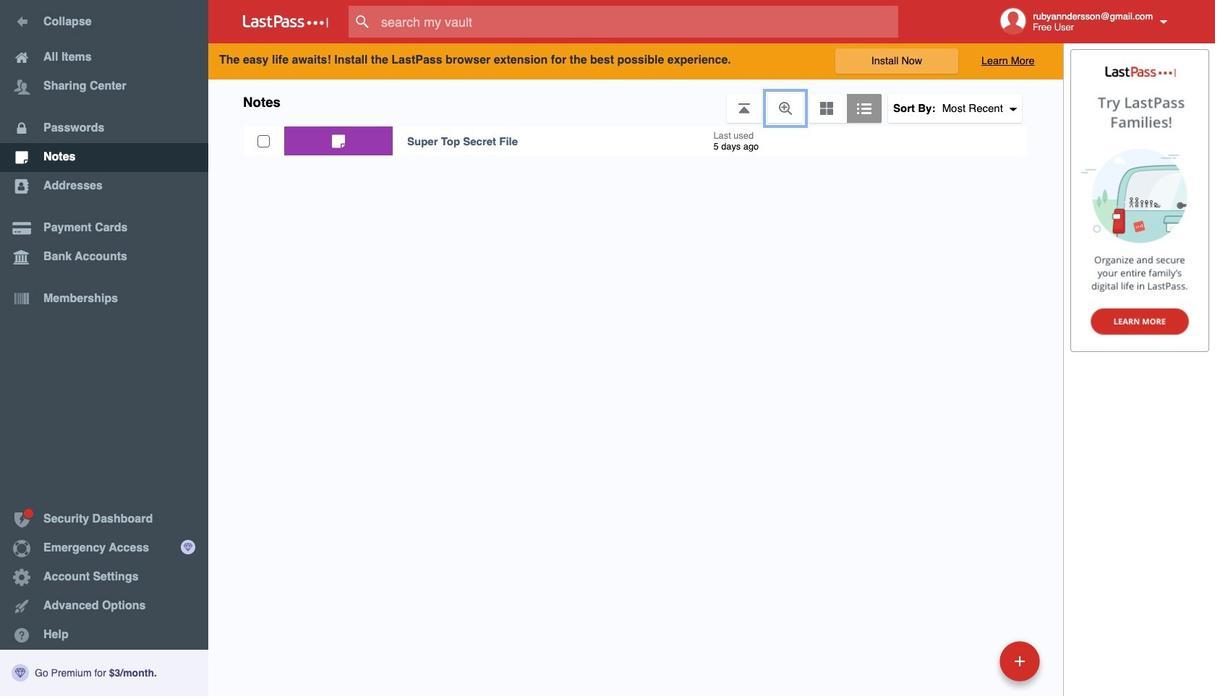 Task type: vqa. For each thing, say whether or not it's contained in the screenshot.
Vault Options navigation
yes



Task type: describe. For each thing, give the bounding box(es) containing it.
main navigation navigation
[[0, 0, 208, 697]]

new item element
[[900, 641, 1045, 682]]

new item navigation
[[900, 637, 1049, 697]]

lastpass image
[[243, 15, 328, 28]]



Task type: locate. For each thing, give the bounding box(es) containing it.
Search search field
[[349, 6, 927, 38]]

search my vault text field
[[349, 6, 927, 38]]

vault options navigation
[[208, 80, 1063, 123]]



